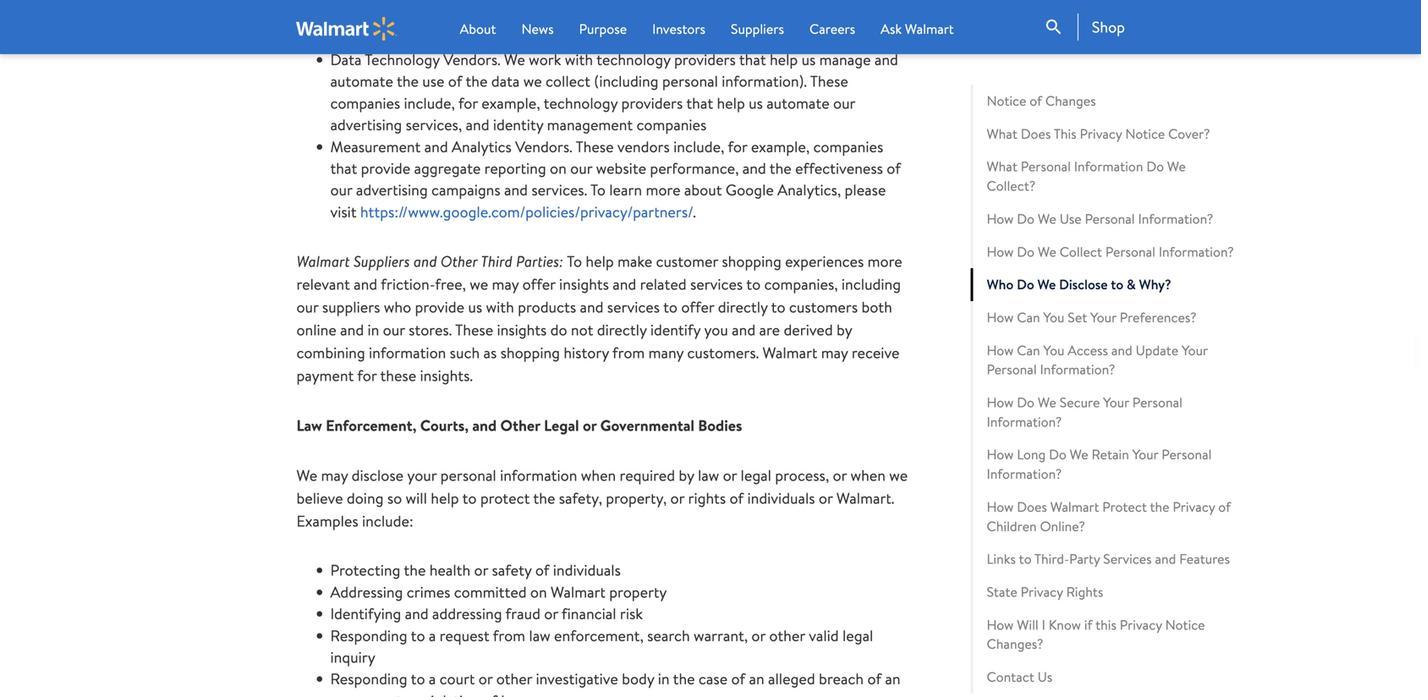 Task type: describe. For each thing, give the bounding box(es) containing it.
or right fraud
[[544, 603, 558, 624]]

and up analytics
[[466, 114, 489, 135]]

the down technology
[[397, 71, 419, 92]]

0 horizontal spatial suppliers
[[354, 251, 410, 272]]

1 vertical spatial offer
[[681, 297, 714, 318]]

vendors. inside measurement and analytics vendors. these vendors include, for example, companies that provide aggregate reporting on our website performance, and the effectiveness of our advertising campaigns and services. to learn more about google analytics, please visit
[[515, 136, 572, 157]]

0 horizontal spatial companies
[[330, 93, 400, 114]]

analytics,
[[778, 180, 841, 201]]

of left changes
[[1030, 91, 1042, 110]]

and up friction-
[[414, 251, 437, 272]]

1 horizontal spatial may
[[492, 274, 519, 295]]

and down ask
[[875, 49, 898, 70]]

rights
[[688, 488, 726, 509]]

preferences? for how can you set your preferences?
[[1120, 308, 1197, 327]]

(including
[[594, 71, 659, 92]]

.
[[693, 201, 696, 222]]

these inside measurement and analytics vendors. these vendors include, for example, companies that provide aggregate reporting on our website performance, and the effectiveness of our advertising campaigns and services. to learn more about google analytics, please visit
[[576, 136, 614, 157]]

2 when from the left
[[851, 465, 886, 486]]

your for how do we secure your personal information?
[[1103, 393, 1129, 412]]

state privacy rights
[[987, 582, 1103, 601]]

and inside protecting the health or safety of individuals addressing crimes committed on walmart property identifying and addressing fraud or financial risk responding to a request from law enforcement, search warrant, or other valid legal inquiry responding to a court or other investigative body in the case of an alleged breach of an agreement or violation of law
[[405, 603, 429, 624]]

receive
[[852, 342, 900, 363]]

know
[[1049, 615, 1081, 634]]

data
[[491, 71, 520, 92]]

contact us
[[987, 667, 1053, 686]]

personal inside how long do we retain your personal information?
[[1162, 445, 1212, 464]]

walmart inside ask walmart link
[[905, 19, 954, 38]]

walmart up relevant on the top of the page
[[296, 251, 350, 272]]

help down information). at the right
[[717, 93, 745, 114]]

customers.
[[687, 342, 759, 363]]

we may disclose your personal information when required by law or legal process, or when we believe doing so will help to protect the safety, property, or rights of individuals or walmart. examples include:
[[296, 465, 908, 532]]

information? inside how long do we retain your personal information?
[[987, 464, 1062, 483]]

walmart inside protecting the health or safety of individuals addressing crimes committed on walmart property identifying and addressing fraud or financial risk responding to a request from law enforcement, search warrant, or other valid legal inquiry responding to a court or other investigative body in the case of an alleged breach of an agreement or violation of law
[[551, 581, 606, 603]]

what does this privacy notice cover?
[[987, 124, 1210, 143]]

inquiry
[[330, 647, 375, 668]]

protect
[[480, 488, 530, 509]]

the left data on the left of the page
[[466, 71, 488, 92]]

of right breach
[[867, 668, 882, 690]]

privacy inside how will i know if this privacy notice changes?
[[1120, 615, 1162, 634]]

from inside to help make customer shopping experiences more relevant and friction-free, we may offer insights and related services to companies, including our suppliers who provide us with products and services to offer directly to customers both online and in our stores. these insights do not directly identify you and are derived by combining information such as shopping history from many customers. walmart may receive payment for these insights.
[[612, 342, 645, 363]]

safety,
[[559, 488, 602, 509]]

to up are
[[771, 297, 786, 318]]

ask walmart
[[881, 19, 954, 38]]

that inside measurement and analytics vendors. these vendors include, for example, companies that provide aggregate reporting on our website performance, and the effectiveness of our advertising campaigns and services. to learn more about google analytics, please visit
[[330, 158, 357, 179]]

to left companies,
[[746, 274, 761, 295]]

to up identify
[[663, 297, 678, 318]]

by inside to help make customer shopping experiences more relevant and friction-free, we may offer insights and related services to companies, including our suppliers who provide us with products and services to offer directly to customers both online and in our stores. these insights do not directly identify you and are derived by combining information such as shopping history from many customers. walmart may receive payment for these insights.
[[837, 319, 852, 341]]

experiences
[[785, 251, 864, 272]]

health
[[430, 560, 471, 581]]

identify
[[650, 319, 701, 341]]

1 vertical spatial directly
[[597, 319, 647, 341]]

aggregate
[[414, 158, 481, 179]]

0 vertical spatial automate
[[330, 71, 393, 92]]

legal inside protecting the health or safety of individuals addressing crimes committed on walmart property identifying and addressing fraud or financial risk responding to a request from law enforcement, search warrant, or other valid legal inquiry responding to a court or other investigative body in the case of an alleged breach of an agreement or violation of law
[[843, 625, 873, 646]]

or up committed
[[474, 560, 488, 581]]

we inside what personal information do we collect?
[[1167, 157, 1186, 176]]

what for what personal information do we collect?
[[987, 157, 1018, 176]]

from inside protecting the health or safety of individuals addressing crimes committed on walmart property identifying and addressing fraud or financial risk responding to a request from law enforcement, search warrant, or other valid legal inquiry responding to a court or other investigative body in the case of an alleged breach of an agreement or violation of law
[[493, 625, 525, 646]]

or right court
[[479, 668, 493, 690]]

personal up how do we collect personal information? on the right top of the page
[[1085, 209, 1135, 228]]

who
[[987, 275, 1014, 294]]

we left disclose
[[1038, 275, 1056, 294]]

how do we secure your personal information? link
[[971, 386, 1248, 438]]

the left case
[[673, 668, 695, 690]]

how can you set your preferences?
[[987, 308, 1197, 327]]

do for how do we use personal information?
[[1017, 209, 1035, 228]]

to inside the we may disclose your personal information when required by law or legal process, or when we believe doing so will help to protect the safety, property, or rights of individuals or walmart. examples include:
[[462, 488, 477, 509]]

provide inside measurement and analytics vendors. these vendors include, for example, companies that provide aggregate reporting on our website performance, and the effectiveness of our advertising campaigns and services. to learn more about google analytics, please visit
[[361, 158, 410, 179]]

to inside to help make customer shopping experiences more relevant and friction-free, we may offer insights and related services to companies, including our suppliers who provide us with products and services to offer directly to customers both online and in our stores. these insights do not directly identify you and are derived by combining information such as shopping history from many customers. walmart may receive payment for these insights.
[[567, 251, 582, 272]]

our inside how can you set your preferences? section below. data technology vendors. we work with technology providers that help us manage and automate the use of the data we collect (including personal information). these companies include, for example, technology providers that help us automate our advertising services, and identity management companies
[[833, 93, 855, 114]]

related
[[640, 274, 687, 295]]

0 vertical spatial services
[[690, 274, 743, 295]]

identity
[[493, 114, 543, 135]]

to help make customer shopping experiences more relevant and friction-free, we may offer insights and related services to companies, including our suppliers who provide us with products and services to offer directly to customers both online and in our stores. these insights do not directly identify you and are derived by combining information such as shopping history from many customers. walmart may receive payment for these insights.
[[296, 251, 902, 386]]

technology
[[365, 49, 440, 70]]

we left use
[[1038, 209, 1056, 228]]

set for how can you set your preferences? section below. data technology vendors. we work with technology providers that help us manage and automate the use of the data we collect (including personal information). these companies include, for example, technology providers that help us automate our advertising services, and identity management companies
[[619, 27, 639, 48]]

identifying
[[330, 603, 401, 624]]

of inside how can you set your preferences? section below. data technology vendors. we work with technology providers that help us manage and automate the use of the data we collect (including personal information). these companies include, for example, technology providers that help us automate our advertising services, and identity management companies
[[448, 71, 462, 92]]

why?
[[1139, 275, 1171, 294]]

enforcement,
[[326, 415, 417, 436]]

information? inside how can you access and update your personal information?
[[1040, 360, 1115, 379]]

2 a from the top
[[429, 668, 436, 690]]

or left rights
[[670, 488, 685, 509]]

0 horizontal spatial other
[[441, 251, 478, 272]]

1 vertical spatial providers
[[621, 93, 683, 114]]

privacy inside how does walmart protect the privacy of children online?
[[1173, 497, 1215, 516]]

collect
[[1060, 242, 1102, 261]]

and up the google
[[743, 158, 766, 179]]

individuals inside protecting the health or safety of individuals addressing crimes committed on walmart property identifying and addressing fraud or financial risk responding to a request from law enforcement, search warrant, or other valid legal inquiry responding to a court or other investigative body in the case of an alleged breach of an agreement or violation of law
[[553, 560, 621, 581]]

suppliers
[[322, 297, 380, 318]]

purpose
[[579, 19, 627, 38]]

news
[[522, 19, 554, 38]]

https://www.google.com/policies/privacy/partners/
[[360, 201, 693, 222]]

1 horizontal spatial other
[[500, 415, 540, 436]]

our up "visit" at the top
[[330, 180, 352, 201]]

this
[[1096, 615, 1117, 634]]

valid
[[809, 625, 839, 646]]

campaigns
[[431, 180, 501, 201]]

advertising inside measurement and analytics vendors. these vendors include, for example, companies that provide aggregate reporting on our website performance, and the effectiveness of our advertising campaigns and services. to learn more about google analytics, please visit
[[356, 180, 428, 201]]

safety
[[492, 560, 532, 581]]

doing
[[347, 488, 384, 509]]

derived
[[784, 319, 833, 341]]

0 vertical spatial shopping
[[722, 251, 781, 272]]

warrant,
[[694, 625, 748, 646]]

violation
[[423, 690, 480, 697]]

and down services,
[[424, 136, 448, 157]]

or up walmart.
[[833, 465, 847, 486]]

secure
[[1060, 393, 1100, 412]]

how for how will i know if this privacy notice changes?
[[987, 615, 1014, 634]]

court
[[440, 668, 475, 690]]

2 vertical spatial law
[[501, 690, 522, 697]]

and up suppliers
[[354, 274, 377, 295]]

access
[[1068, 341, 1108, 359]]

online
[[296, 319, 337, 341]]

walmart.
[[837, 488, 894, 509]]

how will i know if this privacy notice changes?
[[987, 615, 1205, 653]]

about
[[684, 180, 722, 201]]

how for how do we collect personal information?
[[987, 242, 1014, 261]]

google
[[726, 180, 774, 201]]

with inside how can you set your preferences? section below. data technology vendors. we work with technology providers that help us manage and automate the use of the data we collect (including personal information). these companies include, for example, technology providers that help us automate our advertising services, and identity management companies
[[565, 49, 593, 70]]

our down who
[[383, 319, 405, 341]]

law enforcement, courts, and other legal or governmental bodies
[[296, 415, 742, 436]]

crimes
[[407, 581, 450, 603]]

2 horizontal spatial may
[[821, 342, 848, 363]]

1 vertical spatial insights
[[497, 319, 547, 341]]

we left the collect
[[1038, 242, 1056, 261]]

does for walmart
[[1017, 497, 1047, 516]]

the inside the we may disclose your personal information when required by law or legal process, or when we believe doing so will help to protect the safety, property, or rights of individuals or walmart. examples include:
[[533, 488, 555, 509]]

do inside what personal information do we collect?
[[1147, 157, 1164, 176]]

or down process,
[[819, 488, 833, 509]]

in inside protecting the health or safety of individuals addressing crimes committed on walmart property identifying and addressing fraud or financial risk responding to a request from law enforcement, search warrant, or other valid legal inquiry responding to a court or other investigative body in the case of an alleged breach of an agreement or violation of law
[[658, 668, 670, 690]]

enforcement,
[[554, 625, 644, 646]]

search inside protecting the health or safety of individuals addressing crimes committed on walmart property identifying and addressing fraud or financial risk responding to a request from law enforcement, search warrant, or other valid legal inquiry responding to a court or other investigative body in the case of an alleged breach of an agreement or violation of law
[[647, 625, 690, 646]]

1 an from the left
[[749, 668, 764, 690]]

1 horizontal spatial automate
[[767, 93, 830, 114]]

0 vertical spatial offer
[[522, 274, 556, 295]]

notice inside how will i know if this privacy notice changes?
[[1165, 615, 1205, 634]]

protecting
[[330, 560, 400, 581]]

shop link
[[1078, 14, 1125, 41]]

information).
[[722, 71, 807, 92]]

personal up &
[[1106, 242, 1156, 261]]

features
[[1179, 550, 1230, 568]]

privacy down notice of changes link
[[1080, 124, 1122, 143]]

0 horizontal spatial shopping
[[500, 342, 560, 363]]

on inside measurement and analytics vendors. these vendors include, for example, companies that provide aggregate reporting on our website performance, and the effectiveness of our advertising campaigns and services. to learn more about google analytics, please visit
[[550, 158, 567, 179]]

reporting
[[484, 158, 546, 179]]

of right violation
[[483, 690, 497, 697]]

measurement and analytics vendors. these vendors include, for example, companies that provide aggregate reporting on our website performance, and the effectiveness of our advertising campaigns and services. to learn more about google analytics, please visit
[[330, 136, 901, 222]]

third
[[481, 251, 512, 272]]

notice inside notice of changes link
[[987, 91, 1026, 110]]

links to third-party services and features
[[987, 550, 1230, 568]]

we inside to help make customer shopping experiences more relevant and friction-free, we may offer insights and related services to companies, including our suppliers who provide us with products and services to offer directly to customers both online and in our stores. these insights do not directly identify you and are derived by combining information such as shopping history from many customers. walmart may receive payment for these insights.
[[470, 274, 488, 295]]

do
[[550, 319, 567, 341]]

do inside how long do we retain your personal information?
[[1049, 445, 1067, 464]]

more inside to help make customer shopping experiences more relevant and friction-free, we may offer insights and related services to companies, including our suppliers who provide us with products and services to offer directly to customers both online and in our stores. these insights do not directly identify you and are derived by combining information such as shopping history from many customers. walmart may receive payment for these insights.
[[868, 251, 902, 272]]

how long do we retain your personal information?
[[987, 445, 1212, 483]]

purpose button
[[579, 19, 627, 39]]

combining
[[296, 342, 365, 363]]

advertising inside how can you set your preferences? section below. data technology vendors. we work with technology providers that help us manage and automate the use of the data we collect (including personal information). these companies include, for example, technology providers that help us automate our advertising services, and identity management companies
[[330, 114, 402, 135]]

process,
[[775, 465, 829, 486]]

how inside how can you set your preferences? section below. data technology vendors. we work with technology providers that help us manage and automate the use of the data we collect (including personal information). these companies include, for example, technology providers that help us automate our advertising services, and identity management companies
[[533, 27, 561, 48]]

how do we collect personal information?
[[987, 242, 1234, 261]]

to inside measurement and analytics vendors. these vendors include, for example, companies that provide aggregate reporting on our website performance, and the effectiveness of our advertising campaigns and services. to learn more about google analytics, please visit
[[590, 180, 606, 201]]

and inside how can you access and update your personal information?
[[1112, 341, 1133, 359]]

in inside to help make customer shopping experiences more relevant and friction-free, we may offer insights and related services to companies, including our suppliers who provide us with products and services to offer directly to customers both online and in our stores. these insights do not directly identify you and are derived by combining information such as shopping history from many customers. walmart may receive payment for these insights.
[[368, 319, 379, 341]]

and up not
[[580, 297, 604, 318]]

0 vertical spatial us
[[802, 49, 816, 70]]

and down suppliers
[[340, 319, 364, 341]]

contact us link
[[971, 661, 1248, 694]]

how does walmart protect the privacy of children online? link
[[971, 491, 1248, 543]]

vendors. inside how can you set your preferences? section below. data technology vendors. we work with technology providers that help us manage and automate the use of the data we collect (including personal information). these companies include, for example, technology providers that help us automate our advertising services, and identity management companies
[[443, 49, 501, 70]]

home image
[[296, 17, 397, 40]]

with inside to help make customer shopping experiences more relevant and friction-free, we may offer insights and related services to companies, including our suppliers who provide us with products and services to offer directly to customers both online and in our stores. these insights do not directly identify you and are derived by combining information such as shopping history from many customers. walmart may receive payment for these insights.
[[486, 297, 514, 318]]

1 vertical spatial that
[[686, 93, 713, 114]]

property
[[609, 581, 667, 603]]

party
[[1069, 550, 1100, 568]]

careers link
[[810, 19, 855, 39]]

your inside how long do we retain your personal information?
[[1132, 445, 1159, 464]]

you inside how can you set your preferences? section below. data technology vendors. we work with technology providers that help us manage and automate the use of the data we collect (including personal information). these companies include, for example, technology providers that help us automate our advertising services, and identity management companies
[[593, 27, 616, 48]]

how for how long do we retain your personal information?
[[987, 445, 1014, 464]]

our up services. at the left of the page
[[570, 158, 592, 179]]

0 vertical spatial suppliers
[[731, 19, 784, 38]]

use
[[1060, 209, 1082, 228]]

1 when from the left
[[581, 465, 616, 486]]

to right links
[[1019, 550, 1032, 568]]

fraud
[[506, 603, 541, 624]]

manage
[[819, 49, 871, 70]]

0 vertical spatial other
[[769, 625, 805, 646]]

0 horizontal spatial other
[[496, 668, 532, 690]]

how for how can you access and update your personal information?
[[987, 341, 1014, 359]]

agreement
[[330, 690, 402, 697]]

online?
[[1040, 517, 1085, 535]]

law
[[296, 415, 322, 436]]

0 vertical spatial providers
[[674, 49, 736, 70]]

body
[[622, 668, 654, 690]]

how for how do we use personal information?
[[987, 209, 1014, 228]]

for inside to help make customer shopping experiences more relevant and friction-free, we may offer insights and related services to companies, including our suppliers who provide us with products and services to offer directly to customers both online and in our stores. these insights do not directly identify you and are derived by combining information such as shopping history from many customers. walmart may receive payment for these insights.
[[357, 365, 377, 386]]

how will i know if this privacy notice changes? link
[[971, 609, 1248, 661]]

we inside how long do we retain your personal information?
[[1070, 445, 1089, 464]]

1 horizontal spatial us
[[749, 93, 763, 114]]

of inside the we may disclose your personal information when required by law or legal process, or when we believe doing so will help to protect the safety, property, or rights of individuals or walmart. examples include:
[[730, 488, 744, 509]]

1 vertical spatial law
[[529, 625, 550, 646]]

0 vertical spatial insights
[[559, 274, 609, 295]]

believe
[[296, 488, 343, 509]]

how can you access and update your personal information?
[[987, 341, 1208, 379]]

1 horizontal spatial companies
[[637, 114, 707, 135]]

0 vertical spatial directly
[[718, 297, 768, 318]]

these inside to help make customer shopping experiences more relevant and friction-free, we may offer insights and related services to companies, including our suppliers who provide us with products and services to offer directly to customers both online and in our stores. these insights do not directly identify you and are derived by combining information such as shopping history from many customers. walmart may receive payment for these insights.
[[455, 319, 493, 341]]

may inside the we may disclose your personal information when required by law or legal process, or when we believe doing so will help to protect the safety, property, or rights of individuals or walmart. examples include:
[[321, 465, 348, 486]]

the up the crimes at the left of the page
[[404, 560, 426, 581]]

companies inside measurement and analytics vendors. these vendors include, for example, companies that provide aggregate reporting on our website performance, and the effectiveness of our advertising campaigns and services. to learn more about google analytics, please visit
[[813, 136, 883, 157]]

companies,
[[764, 274, 838, 295]]



Task type: locate. For each thing, give the bounding box(es) containing it.
may down "third"
[[492, 274, 519, 295]]

what personal information do we collect? link
[[971, 150, 1248, 203]]

by up rights
[[679, 465, 694, 486]]

do
[[1147, 157, 1164, 176], [1017, 209, 1035, 228], [1017, 242, 1035, 261], [1017, 275, 1034, 294], [1017, 393, 1035, 412], [1049, 445, 1067, 464]]

0 vertical spatial a
[[429, 625, 436, 646]]

1 horizontal spatial personal
[[662, 71, 718, 92]]

example, inside measurement and analytics vendors. these vendors include, for example, companies that provide aggregate reporting on our website performance, and the effectiveness of our advertising campaigns and services. to learn more about google analytics, please visit
[[751, 136, 810, 157]]

shopping
[[722, 251, 781, 272], [500, 342, 560, 363]]

addressing
[[432, 603, 502, 624]]

us
[[802, 49, 816, 70], [749, 93, 763, 114], [468, 297, 482, 318]]

2 horizontal spatial us
[[802, 49, 816, 70]]

section
[[757, 27, 805, 48]]

help inside the we may disclose your personal information when required by law or legal process, or when we believe doing so will help to protect the safety, property, or rights of individuals or walmart. examples include:
[[431, 488, 459, 509]]

how do we use personal information? link
[[971, 203, 1248, 235]]

0 vertical spatial vendors.
[[443, 49, 501, 70]]

1 horizontal spatial suppliers
[[731, 19, 784, 38]]

notice of changes
[[987, 91, 1096, 110]]

2 what from the top
[[987, 157, 1018, 176]]

&
[[1127, 275, 1136, 294]]

individuals down process,
[[747, 488, 815, 509]]

how
[[533, 27, 561, 48], [987, 209, 1014, 228], [987, 242, 1014, 261], [987, 308, 1014, 327], [987, 341, 1014, 359], [987, 393, 1014, 412], [987, 445, 1014, 464], [987, 497, 1014, 516], [987, 615, 1014, 634]]

1 vertical spatial search
[[647, 625, 690, 646]]

1 vertical spatial on
[[530, 581, 547, 603]]

1 horizontal spatial directly
[[718, 297, 768, 318]]

of up "features"
[[1218, 497, 1231, 516]]

to down the crimes at the left of the page
[[411, 625, 425, 646]]

other right court
[[496, 668, 532, 690]]

1 horizontal spatial services
[[690, 274, 743, 295]]

1 horizontal spatial by
[[837, 319, 852, 341]]

1 vertical spatial does
[[1017, 497, 1047, 516]]

we up data on the left of the page
[[504, 49, 525, 70]]

we left retain on the bottom right of page
[[1070, 445, 1089, 464]]

with up collect
[[565, 49, 593, 70]]

by inside the we may disclose your personal information when required by law or legal process, or when we believe doing so will help to protect the safety, property, or rights of individuals or walmart. examples include:
[[679, 465, 694, 486]]

0 horizontal spatial for
[[357, 365, 377, 386]]

1 vertical spatial responding
[[330, 668, 407, 690]]

2 horizontal spatial we
[[889, 465, 908, 486]]

you for how can you access and update your personal information?
[[1044, 341, 1065, 359]]

and down make
[[613, 274, 636, 295]]

1 vertical spatial shopping
[[500, 342, 560, 363]]

search left the warrant,
[[647, 625, 690, 646]]

2 vertical spatial can
[[1017, 341, 1040, 359]]

bodies
[[698, 415, 742, 436]]

personal right retain on the bottom right of page
[[1162, 445, 1212, 464]]

a left request
[[429, 625, 436, 646]]

management
[[547, 114, 633, 135]]

friction-
[[381, 274, 435, 295]]

that down measurement
[[330, 158, 357, 179]]

shopping up companies,
[[722, 251, 781, 272]]

and right services
[[1155, 550, 1176, 568]]

0 vertical spatial search
[[1044, 17, 1064, 37]]

we inside how do we secure your personal information?
[[1038, 393, 1056, 412]]

0 vertical spatial information
[[369, 342, 446, 363]]

law
[[698, 465, 719, 486], [529, 625, 550, 646], [501, 690, 522, 697]]

law down fraud
[[529, 625, 550, 646]]

law up rights
[[698, 465, 719, 486]]

walmart inside to help make customer shopping experiences more relevant and friction-free, we may offer insights and related services to companies, including our suppliers who provide us with products and services to offer directly to customers both online and in our stores. these insights do not directly identify you and are derived by combining information such as shopping history from many customers. walmart may receive payment for these insights.
[[763, 342, 818, 363]]

2 vertical spatial may
[[321, 465, 348, 486]]

provide down measurement
[[361, 158, 410, 179]]

these down management
[[576, 136, 614, 157]]

other left legal
[[500, 415, 540, 436]]

responding up 'agreement'
[[330, 668, 407, 690]]

can inside how can you access and update your personal information?
[[1017, 341, 1040, 359]]

how for how do we secure your personal information?
[[987, 393, 1014, 412]]

ask
[[881, 19, 902, 38]]

how can you access and update your personal information? link
[[971, 334, 1248, 386]]

we left secure
[[1038, 393, 1056, 412]]

0 horizontal spatial directly
[[597, 319, 647, 341]]

links
[[987, 550, 1016, 568]]

0 horizontal spatial with
[[486, 297, 514, 318]]

provide inside to help make customer shopping experiences more relevant and friction-free, we may offer insights and related services to companies, including our suppliers who provide us with products and services to offer directly to customers both online and in our stores. these insights do not directly identify you and are derived by combining information such as shopping history from many customers. walmart may receive payment for these insights.
[[415, 297, 465, 318]]

and down the crimes at the left of the page
[[405, 603, 429, 624]]

1 vertical spatial a
[[429, 668, 436, 690]]

0 vertical spatial technology
[[596, 49, 671, 70]]

privacy
[[1080, 124, 1122, 143], [1173, 497, 1215, 516], [1021, 582, 1063, 601], [1120, 615, 1162, 634]]

other
[[769, 625, 805, 646], [496, 668, 532, 690]]

companies up measurement
[[330, 93, 400, 114]]

0 horizontal spatial legal
[[741, 465, 772, 486]]

set down who do we disclose to & why?
[[1068, 308, 1087, 327]]

our up online
[[296, 297, 319, 318]]

history
[[564, 342, 609, 363]]

your for how can you set your preferences? section below. data technology vendors. we work with technology providers that help us manage and automate the use of the data we collect (including personal information). these companies include, for example, technology providers that help us automate our advertising services, and identity management companies
[[643, 27, 670, 48]]

notice inside what does this privacy notice cover? link
[[1125, 124, 1165, 143]]

or right legal
[[583, 415, 597, 436]]

help inside to help make customer shopping experiences more relevant and friction-free, we may offer insights and related services to companies, including our suppliers who provide us with products and services to offer directly to customers both online and in our stores. these insights do not directly identify you and are derived by combining information such as shopping history from many customers. walmart may receive payment for these insights.
[[586, 251, 614, 272]]

what inside what does this privacy notice cover? link
[[987, 124, 1018, 143]]

we
[[504, 49, 525, 70], [1167, 157, 1186, 176], [1038, 209, 1056, 228], [1038, 242, 1056, 261], [1038, 275, 1056, 294], [1038, 393, 1056, 412], [1070, 445, 1089, 464], [296, 465, 317, 486]]

can inside how can you set your preferences? section below. data technology vendors. we work with technology providers that help us manage and automate the use of the data we collect (including personal information). these companies include, for example, technology providers that help us automate our advertising services, and identity management companies
[[564, 27, 590, 48]]

when up safety,
[[581, 465, 616, 486]]

legal inside the we may disclose your personal information when required by law or legal process, or when we believe doing so will help to protect the safety, property, or rights of individuals or walmart. examples include:
[[741, 465, 772, 486]]

1 horizontal spatial for
[[458, 93, 478, 114]]

by
[[837, 319, 852, 341], [679, 465, 694, 486]]

an left alleged
[[749, 668, 764, 690]]

law inside the we may disclose your personal information when required by law or legal process, or when we believe doing so will help to protect the safety, property, or rights of individuals or walmart. examples include:
[[698, 465, 719, 486]]

providers
[[674, 49, 736, 70], [621, 93, 683, 114]]

to
[[746, 274, 761, 295], [1111, 275, 1124, 294], [663, 297, 678, 318], [771, 297, 786, 318], [462, 488, 477, 509], [1019, 550, 1032, 568], [411, 625, 425, 646], [411, 668, 425, 690]]

privacy up "features"
[[1173, 497, 1215, 516]]

0 vertical spatial can
[[564, 27, 590, 48]]

vendors. down about
[[443, 49, 501, 70]]

providers down (including
[[621, 93, 683, 114]]

0 horizontal spatial insights
[[497, 319, 547, 341]]

what down notice of changes
[[987, 124, 1018, 143]]

request
[[440, 625, 490, 646]]

providers down investors
[[674, 49, 736, 70]]

information up protect
[[500, 465, 577, 486]]

0 vertical spatial in
[[368, 319, 379, 341]]

these down 'manage'
[[810, 71, 848, 92]]

1 vertical spatial technology
[[544, 93, 618, 114]]

with
[[565, 49, 593, 70], [486, 297, 514, 318]]

1 vertical spatial automate
[[767, 93, 830, 114]]

for
[[458, 93, 478, 114], [728, 136, 747, 157], [357, 365, 377, 386]]

individuals up financial
[[553, 560, 621, 581]]

personal inside the we may disclose your personal information when required by law or legal process, or when we believe doing so will help to protect the safety, property, or rights of individuals or walmart. examples include:
[[440, 465, 496, 486]]

what for what does this privacy notice cover?
[[987, 124, 1018, 143]]

0 vertical spatial for
[[458, 93, 478, 114]]

0 vertical spatial what
[[987, 124, 1018, 143]]

offer up you
[[681, 297, 714, 318]]

of inside how does walmart protect the privacy of children online?
[[1218, 497, 1231, 516]]

rights
[[1066, 582, 1103, 601]]

set inside how can you set your preferences? section below. data technology vendors. we work with technology providers that help us manage and automate the use of the data we collect (including personal information). these companies include, for example, technology providers that help us automate our advertising services, and identity management companies
[[619, 27, 639, 48]]

0 horizontal spatial individuals
[[553, 560, 621, 581]]

alleged
[[768, 668, 815, 690]]

how inside how can you access and update your personal information?
[[987, 341, 1014, 359]]

or right the warrant,
[[752, 625, 766, 646]]

how do we collect personal information? link
[[971, 235, 1248, 268]]

us inside to help make customer shopping experiences more relevant and friction-free, we may offer insights and related services to companies, including our suppliers who provide us with products and services to offer directly to customers both online and in our stores. these insights do not directly identify you and are derived by combining information such as shopping history from many customers. walmart may receive payment for these insights.
[[468, 297, 482, 318]]

information? inside how do we secure your personal information?
[[987, 412, 1062, 431]]

do for how do we collect personal information?
[[1017, 242, 1035, 261]]

how do we secure your personal information?
[[987, 393, 1183, 431]]

contact
[[987, 667, 1034, 686]]

can inside the how can you set your preferences? link
[[1017, 308, 1040, 327]]

and right access
[[1112, 341, 1133, 359]]

preferences? up information). at the right
[[674, 27, 754, 48]]

walmart down derived
[[763, 342, 818, 363]]

notice down "features"
[[1165, 615, 1205, 634]]

investigative
[[536, 668, 618, 690]]

1 horizontal spatial vendors.
[[515, 136, 572, 157]]

1 horizontal spatial other
[[769, 625, 805, 646]]

1 horizontal spatial more
[[868, 251, 902, 272]]

us down below.
[[802, 49, 816, 70]]

help
[[770, 49, 798, 70], [717, 93, 745, 114], [586, 251, 614, 272], [431, 488, 459, 509]]

1 vertical spatial from
[[493, 625, 525, 646]]

how inside how will i know if this privacy notice changes?
[[987, 615, 1014, 634]]

set for how can you set your preferences?
[[1068, 308, 1087, 327]]

preferences? for how can you set your preferences? section below. data technology vendors. we work with technology providers that help us manage and automate the use of the data we collect (including personal information). these companies include, for example, technology providers that help us automate our advertising services, and identity management companies
[[674, 27, 754, 48]]

include:
[[362, 511, 413, 532]]

an
[[749, 668, 764, 690], [885, 668, 901, 690]]

and right courts,
[[472, 415, 497, 436]]

1 vertical spatial we
[[470, 274, 488, 295]]

to left &
[[1111, 275, 1124, 294]]

2 vertical spatial notice
[[1165, 615, 1205, 634]]

we up believe
[[296, 465, 317, 486]]

services down related
[[607, 297, 660, 318]]

0 horizontal spatial services
[[607, 297, 660, 318]]

our down 'manage'
[[833, 93, 855, 114]]

do right the long
[[1049, 445, 1067, 464]]

your inside how can you access and update your personal information?
[[1182, 341, 1208, 359]]

include, inside how can you set your preferences? section below. data technology vendors. we work with technology providers that help us manage and automate the use of the data we collect (including personal information). these companies include, for example, technology providers that help us automate our advertising services, and identity management companies
[[404, 93, 455, 114]]

or up rights
[[723, 465, 737, 486]]

insights
[[559, 274, 609, 295], [497, 319, 547, 341]]

2 vertical spatial we
[[889, 465, 908, 486]]

include, inside measurement and analytics vendors. these vendors include, for example, companies that provide aggregate reporting on our website performance, and the effectiveness of our advertising campaigns and services. to learn more about google analytics, please visit
[[673, 136, 724, 157]]

advertising up measurement
[[330, 114, 402, 135]]

1 a from the top
[[429, 625, 436, 646]]

1 vertical spatial set
[[1068, 308, 1087, 327]]

the left safety,
[[533, 488, 555, 509]]

1 vertical spatial personal
[[440, 465, 496, 486]]

personal inside what personal information do we collect?
[[1021, 157, 1071, 176]]

on inside protecting the health or safety of individuals addressing crimes committed on walmart property identifying and addressing fraud or financial risk responding to a request from law enforcement, search warrant, or other valid legal inquiry responding to a court or other investigative body in the case of an alleged breach of an agreement or violation of law
[[530, 581, 547, 603]]

can down who do we disclose to & why?
[[1017, 308, 1040, 327]]

2 horizontal spatial these
[[810, 71, 848, 92]]

information inside the we may disclose your personal information when required by law or legal process, or when we believe doing so will help to protect the safety, property, or rights of individuals or walmart. examples include:
[[500, 465, 577, 486]]

2 horizontal spatial for
[[728, 136, 747, 157]]

for inside measurement and analytics vendors. these vendors include, for example, companies that provide aggregate reporting on our website performance, and the effectiveness of our advertising campaigns and services. to learn more about google analytics, please visit
[[728, 136, 747, 157]]

what up collect?
[[987, 157, 1018, 176]]

1 horizontal spatial search
[[1044, 17, 1064, 37]]

insights up products
[[559, 274, 609, 295]]

so
[[387, 488, 402, 509]]

of right safety
[[535, 560, 549, 581]]

a
[[429, 625, 436, 646], [429, 668, 436, 690]]

suppliers up friction-
[[354, 251, 410, 272]]

these inside how can you set your preferences? section below. data technology vendors. we work with technology providers that help us manage and automate the use of the data we collect (including personal information). these companies include, for example, technology providers that help us automate our advertising services, and identity management companies
[[810, 71, 848, 92]]

1 vertical spatial other
[[500, 415, 540, 436]]

can for how can you set your preferences?
[[1017, 308, 1040, 327]]

you left access
[[1044, 341, 1065, 359]]

1 horizontal spatial set
[[1068, 308, 1087, 327]]

0 vertical spatial legal
[[741, 465, 772, 486]]

1 vertical spatial preferences?
[[1120, 308, 1197, 327]]

how inside how long do we retain your personal information?
[[987, 445, 1014, 464]]

1 vertical spatial in
[[658, 668, 670, 690]]

your down who do we disclose to & why? link
[[1091, 308, 1117, 327]]

automate down information). at the right
[[767, 93, 830, 114]]

0 vertical spatial from
[[612, 342, 645, 363]]

and left are
[[732, 319, 756, 341]]

1 horizontal spatial information
[[500, 465, 577, 486]]

to left learn
[[590, 180, 606, 201]]

or left violation
[[406, 690, 420, 697]]

more right learn
[[646, 180, 681, 201]]

personal inside how can you set your preferences? section below. data technology vendors. we work with technology providers that help us manage and automate the use of the data we collect (including personal information). these companies include, for example, technology providers that help us automate our advertising services, and identity management companies
[[662, 71, 718, 92]]

changes
[[1046, 91, 1096, 110]]

1 vertical spatial suppliers
[[354, 251, 410, 272]]

more up including
[[868, 251, 902, 272]]

0 horizontal spatial us
[[468, 297, 482, 318]]

0 horizontal spatial may
[[321, 465, 348, 486]]

we inside how can you set your preferences? section below. data technology vendors. we work with technology providers that help us manage and automate the use of the data we collect (including personal information). these companies include, for example, technology providers that help us automate our advertising services, and identity management companies
[[523, 71, 542, 92]]

0 horizontal spatial vendors.
[[443, 49, 501, 70]]

can
[[564, 27, 590, 48], [1017, 308, 1040, 327], [1017, 341, 1040, 359]]

from
[[612, 342, 645, 363], [493, 625, 525, 646]]

1 vertical spatial individuals
[[553, 560, 621, 581]]

information inside to help make customer shopping experiences more relevant and friction-free, we may offer insights and related services to companies, including our suppliers who provide us with products and services to offer directly to customers both online and in our stores. these insights do not directly identify you and are derived by combining information such as shopping history from many customers. walmart may receive payment for these insights.
[[369, 342, 446, 363]]

0 horizontal spatial offer
[[522, 274, 556, 295]]

1 horizontal spatial provide
[[415, 297, 465, 318]]

provide up "stores."
[[415, 297, 465, 318]]

privacy up "i"
[[1021, 582, 1063, 601]]

preferences? up the update
[[1120, 308, 1197, 327]]

does for this
[[1021, 124, 1051, 143]]

automate down data
[[330, 71, 393, 92]]

the inside measurement and analytics vendors. these vendors include, for example, companies that provide aggregate reporting on our website performance, and the effectiveness of our advertising campaigns and services. to learn more about google analytics, please visit
[[770, 158, 792, 179]]

how does walmart protect the privacy of children online?
[[987, 497, 1231, 535]]

1 horizontal spatial we
[[523, 71, 542, 92]]

0 vertical spatial law
[[698, 465, 719, 486]]

1 horizontal spatial when
[[851, 465, 886, 486]]

0 vertical spatial by
[[837, 319, 852, 341]]

can for how can you access and update your personal information?
[[1017, 341, 1040, 359]]

1 vertical spatial these
[[576, 136, 614, 157]]

your inside how can you set your preferences? section below. data technology vendors. we work with technology providers that help us manage and automate the use of the data we collect (including personal information). these companies include, for example, technology providers that help us automate our advertising services, and identity management companies
[[643, 27, 670, 48]]

1 vertical spatial you
[[1044, 308, 1065, 327]]

links to third-party services and features link
[[971, 543, 1248, 576]]

preferences? inside how can you set your preferences? section below. data technology vendors. we work with technology providers that help us manage and automate the use of the data we collect (including personal information). these companies include, for example, technology providers that help us automate our advertising services, and identity management companies
[[674, 27, 754, 48]]

services.
[[532, 180, 587, 201]]

2 vertical spatial these
[[455, 319, 493, 341]]

personal inside how can you access and update your personal information?
[[987, 360, 1037, 379]]

not
[[571, 319, 593, 341]]

learn
[[609, 180, 642, 201]]

do inside how do we secure your personal information?
[[1017, 393, 1035, 412]]

financial
[[562, 603, 616, 624]]

customer
[[656, 251, 718, 272]]

stores.
[[409, 319, 452, 341]]

1 vertical spatial more
[[868, 251, 902, 272]]

for up the google
[[728, 136, 747, 157]]

required
[[620, 465, 675, 486]]

advertising
[[330, 114, 402, 135], [356, 180, 428, 201]]

of right case
[[731, 668, 745, 690]]

2 an from the left
[[885, 668, 901, 690]]

1 horizontal spatial these
[[576, 136, 614, 157]]

other
[[441, 251, 478, 272], [500, 415, 540, 436]]

do right 'information'
[[1147, 157, 1164, 176]]

services,
[[406, 114, 462, 135]]

1 horizontal spatial preferences?
[[1120, 308, 1197, 327]]

0 vertical spatial provide
[[361, 158, 410, 179]]

your right secure
[[1103, 393, 1129, 412]]

we up walmart.
[[889, 465, 908, 486]]

2 horizontal spatial that
[[739, 49, 766, 70]]

0 vertical spatial more
[[646, 180, 681, 201]]

in right body
[[658, 668, 670, 690]]

and
[[875, 49, 898, 70], [466, 114, 489, 135], [424, 136, 448, 157], [743, 158, 766, 179], [504, 180, 528, 201], [414, 251, 437, 272], [354, 274, 377, 295], [613, 274, 636, 295], [580, 297, 604, 318], [340, 319, 364, 341], [732, 319, 756, 341], [1112, 341, 1133, 359], [472, 415, 497, 436], [1155, 550, 1176, 568], [405, 603, 429, 624]]

0 horizontal spatial example,
[[482, 93, 540, 114]]

we inside how can you set your preferences? section below. data technology vendors. we work with technology providers that help us manage and automate the use of the data we collect (including personal information). these companies include, for example, technology providers that help us automate our advertising services, and identity management companies
[[504, 49, 525, 70]]

1 horizontal spatial example,
[[751, 136, 810, 157]]

individuals inside the we may disclose your personal information when required by law or legal process, or when we believe doing so will help to protect the safety, property, or rights of individuals or walmart. examples include:
[[747, 488, 815, 509]]

search left shop link
[[1044, 17, 1064, 37]]

we inside the we may disclose your personal information when required by law or legal process, or when we believe doing so will help to protect the safety, property, or rights of individuals or walmart. examples include:
[[296, 465, 317, 486]]

insights down products
[[497, 319, 547, 341]]

collect
[[546, 71, 590, 92]]

0 vertical spatial preferences?
[[674, 27, 754, 48]]

0 vertical spatial individuals
[[747, 488, 815, 509]]

help down 'section'
[[770, 49, 798, 70]]

walmart inside how does walmart protect the privacy of children online?
[[1050, 497, 1099, 516]]

data
[[330, 49, 362, 70]]

walmart up financial
[[551, 581, 606, 603]]

many
[[649, 342, 684, 363]]

are
[[759, 319, 780, 341]]

1 horizontal spatial to
[[590, 180, 606, 201]]

does left this
[[1021, 124, 1051, 143]]

more inside measurement and analytics vendors. these vendors include, for example, companies that provide aggregate reporting on our website performance, and the effectiveness of our advertising campaigns and services. to learn more about google analytics, please visit
[[646, 180, 681, 201]]

technology
[[596, 49, 671, 70], [544, 93, 618, 114]]

for inside how can you set your preferences? section below. data technology vendors. we work with technology providers that help us manage and automate the use of the data we collect (including personal information). these companies include, for example, technology providers that help us automate our advertising services, and identity management companies
[[458, 93, 478, 114]]

does inside how does walmart protect the privacy of children online?
[[1017, 497, 1047, 516]]

information
[[369, 342, 446, 363], [500, 465, 577, 486]]

we inside the we may disclose your personal information when required by law or legal process, or when we believe doing so will help to protect the safety, property, or rights of individuals or walmart. examples include:
[[889, 465, 908, 486]]

may down derived
[[821, 342, 848, 363]]

0 vertical spatial we
[[523, 71, 542, 92]]

set
[[619, 27, 639, 48], [1068, 308, 1087, 327]]

1 horizontal spatial offer
[[681, 297, 714, 318]]

0 horizontal spatial preferences?
[[674, 27, 754, 48]]

how do we use personal information?
[[987, 209, 1213, 228]]

how for how can you set your preferences?
[[987, 308, 1014, 327]]

offer
[[522, 274, 556, 295], [681, 297, 714, 318]]

example,
[[482, 93, 540, 114], [751, 136, 810, 157]]

1 horizontal spatial include,
[[673, 136, 724, 157]]

protecting the health or safety of individuals addressing crimes committed on walmart property identifying and addressing fraud or financial risk responding to a request from law enforcement, search warrant, or other valid legal inquiry responding to a court or other investigative body in the case of an alleged breach of an agreement or violation of law
[[330, 560, 901, 697]]

courts,
[[420, 415, 469, 436]]

1 what from the top
[[987, 124, 1018, 143]]

include, up performance,
[[673, 136, 724, 157]]

and down reporting
[[504, 180, 528, 201]]

committed
[[454, 581, 527, 603]]

of inside measurement and analytics vendors. these vendors include, for example, companies that provide aggregate reporting on our website performance, and the effectiveness of our advertising campaigns and services. to learn more about google analytics, please visit
[[887, 158, 901, 179]]

2 responding from the top
[[330, 668, 407, 690]]

about
[[460, 19, 496, 38]]

services
[[1103, 550, 1152, 568]]

do for who do we disclose to & why?
[[1017, 275, 1034, 294]]

to up violation
[[411, 668, 425, 690]]

what personal information do we collect?
[[987, 157, 1186, 195]]

your right retain on the bottom right of page
[[1132, 445, 1159, 464]]

use
[[422, 71, 445, 92]]

you for how can you set your preferences?
[[1044, 308, 1065, 327]]

0 horizontal spatial by
[[679, 465, 694, 486]]

1 horizontal spatial shopping
[[722, 251, 781, 272]]

0 horizontal spatial in
[[368, 319, 379, 341]]

what inside what personal information do we collect?
[[987, 157, 1018, 176]]

personal inside how do we secure your personal information?
[[1133, 393, 1183, 412]]

0 vertical spatial include,
[[404, 93, 455, 114]]

your inside how do we secure your personal information?
[[1103, 393, 1129, 412]]

you inside how can you access and update your personal information?
[[1044, 341, 1065, 359]]

0 vertical spatial to
[[590, 180, 606, 201]]

how inside how do we secure your personal information?
[[987, 393, 1014, 412]]

1 vertical spatial example,
[[751, 136, 810, 157]]

the inside how does walmart protect the privacy of children online?
[[1150, 497, 1170, 516]]

how for how does walmart protect the privacy of children online?
[[987, 497, 1014, 516]]

1 vertical spatial with
[[486, 297, 514, 318]]

will
[[1017, 615, 1039, 634]]

technology up management
[[544, 93, 618, 114]]

we down the "work"
[[523, 71, 542, 92]]

automate
[[330, 71, 393, 92], [767, 93, 830, 114]]

1 responding from the top
[[330, 625, 407, 646]]

0 horizontal spatial we
[[470, 274, 488, 295]]

insights.
[[420, 365, 473, 386]]

your for how can you set your preferences?
[[1091, 308, 1117, 327]]

your
[[643, 27, 670, 48], [1091, 308, 1117, 327], [1182, 341, 1208, 359], [1103, 393, 1129, 412], [1132, 445, 1159, 464]]

we right 'free,'
[[470, 274, 488, 295]]

do for how do we secure your personal information?
[[1017, 393, 1035, 412]]

how inside how does walmart protect the privacy of children online?
[[987, 497, 1014, 516]]

payment
[[296, 365, 354, 386]]

our
[[833, 93, 855, 114], [570, 158, 592, 179], [330, 180, 352, 201], [296, 297, 319, 318], [383, 319, 405, 341]]

example, inside how can you set your preferences? section below. data technology vendors. we work with technology providers that help us manage and automate the use of the data we collect (including personal information). these companies include, for example, technology providers that help us automate our advertising services, and identity management companies
[[482, 93, 540, 114]]



Task type: vqa. For each thing, say whether or not it's contained in the screenshot.
Data
yes



